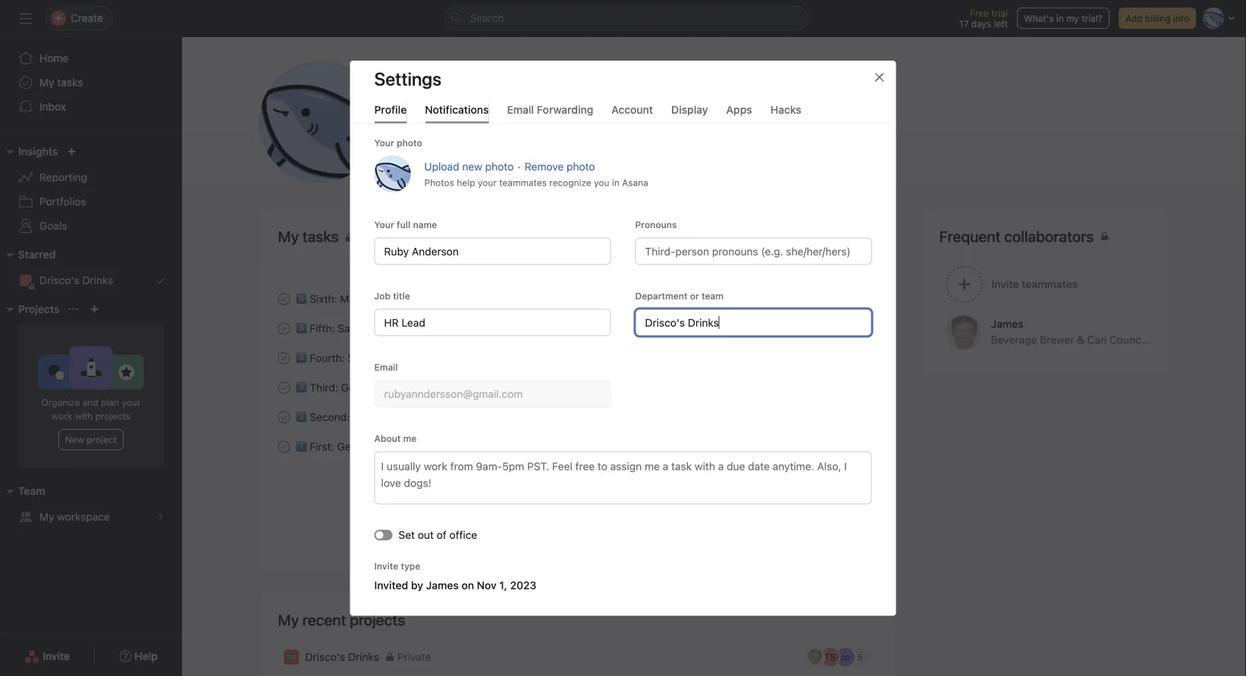 Task type: locate. For each thing, give the bounding box(es) containing it.
department or team
[[635, 291, 724, 301]]

of
[[406, 352, 416, 364], [437, 529, 447, 541]]

1 vertical spatial by
[[411, 579, 423, 592]]

sections
[[436, 381, 477, 394]]

1 horizontal spatial team
[[702, 291, 724, 301]]

of right out
[[437, 529, 447, 541]]

you right recognize
[[594, 177, 610, 188]]

tuesday
[[842, 294, 877, 305], [842, 324, 877, 334], [842, 442, 877, 453]]

0 horizontal spatial on
[[372, 352, 384, 364]]

invite button
[[14, 643, 80, 671]]

get
[[341, 381, 359, 394], [337, 441, 355, 453]]

second:
[[310, 411, 350, 424]]

1️⃣ first: get started using my tasks
[[296, 441, 468, 453]]

in right recognize
[[612, 177, 620, 188]]

drisco's drinks down my recent projects
[[305, 651, 379, 664]]

0 vertical spatial get
[[341, 381, 359, 394]]

my workspace link
[[9, 505, 173, 530]]

drisco's down starred
[[39, 274, 79, 287]]

0 vertical spatial tuesday button
[[842, 294, 877, 305]]

0 vertical spatial with
[[413, 381, 433, 394]]

goals
[[39, 220, 67, 232]]

1 vertical spatial james
[[426, 579, 459, 592]]

1 vertical spatial email
[[374, 362, 398, 373]]

invite for invite type invited by james on nov 1, 2023
[[374, 561, 398, 572]]

notifications button
[[425, 103, 489, 123]]

1 vertical spatial invite
[[43, 651, 70, 663]]

1 horizontal spatial your
[[478, 177, 497, 188]]

ja left ts
[[810, 652, 820, 663]]

my up globe image
[[278, 611, 299, 629]]

edit profile
[[418, 151, 470, 163]]

my up inbox
[[39, 76, 54, 89]]

completed checkbox left 4️⃣
[[275, 349, 293, 368]]

on inside invite type invited by james on nov 1, 2023
[[462, 579, 474, 592]]

0 horizontal spatial drisco's drinks
[[39, 274, 113, 287]]

get right 'third:'
[[341, 381, 359, 394]]

0 horizontal spatial add
[[489, 118, 509, 130]]

1️⃣
[[296, 441, 307, 453]]

your down profile button
[[374, 138, 394, 148]]

2 horizontal spatial work
[[467, 352, 490, 364]]

my inside "link"
[[39, 76, 54, 89]]

ja left beverage
[[958, 325, 970, 340]]

0 horizontal spatial tasks
[[57, 76, 83, 89]]

2 completed checkbox from the top
[[275, 349, 293, 368]]

0 vertical spatial invite
[[374, 561, 398, 572]]

work inside organize and plan your work with projects
[[52, 411, 72, 422]]

completed checkbox left the 6️⃣
[[275, 290, 293, 308]]

your left full
[[374, 219, 394, 230]]

tuesday for tasks
[[842, 442, 877, 453]]

0 horizontal spatial ja
[[810, 652, 820, 663]]

completed checkbox left 5️⃣
[[275, 320, 293, 338]]

2 vertical spatial tuesday button
[[842, 442, 877, 453]]

of right the top
[[406, 352, 416, 364]]

my for my recent projects
[[278, 611, 299, 629]]

your photo
[[374, 138, 422, 148]]

0 vertical spatial by
[[388, 322, 400, 335]]

notifications
[[425, 103, 489, 116]]

in inside "upload new photo • remove photo photos help your teammates recognize you in asana"
[[612, 177, 620, 188]]

work left title
[[369, 293, 393, 305]]

inbox
[[39, 101, 66, 113]]

with inside organize and plan your work with projects
[[75, 411, 93, 422]]

1 your from the top
[[374, 138, 394, 148]]

in right collaborating
[[470, 322, 478, 335]]

billing
[[1145, 13, 1171, 24]]

1,
[[499, 579, 507, 592]]

1 vertical spatial asana
[[481, 322, 511, 335]]

remove
[[525, 160, 564, 173]]

I usually work from 9am-5pm PST. Feel free to assign me a task with a due date anytime. Also, I love dogs! text field
[[374, 452, 872, 505]]

email
[[507, 103, 534, 116], [374, 362, 398, 373]]

1 horizontal spatial email
[[507, 103, 534, 116]]

0 horizontal spatial by
[[388, 322, 400, 335]]

completed image for 6️⃣
[[275, 290, 293, 308]]

2 vertical spatial in
[[470, 322, 478, 335]]

can
[[1088, 334, 1107, 346]]

james inside invite type invited by james on nov 1, 2023
[[426, 579, 459, 592]]

about
[[374, 433, 401, 444]]

1 horizontal spatial or
[[690, 291, 699, 301]]

starred button
[[0, 246, 56, 264]]

Completed checkbox
[[275, 320, 293, 338], [275, 379, 293, 397]]

what's
[[1024, 13, 1054, 24]]

about
[[631, 118, 660, 130]]

add left the billing
[[1126, 13, 1143, 24]]

4 completed image from the top
[[275, 409, 293, 427]]

about me
[[374, 433, 417, 444]]

Completed checkbox
[[275, 290, 293, 308], [275, 349, 293, 368], [275, 409, 293, 427], [275, 438, 293, 456]]

sixth:
[[310, 293, 337, 305]]

0 horizontal spatial drinks
[[82, 274, 113, 287]]

1 horizontal spatial drinks
[[348, 651, 379, 664]]

2 tuesday from the top
[[842, 324, 877, 334]]

0 vertical spatial drisco's
[[39, 274, 79, 287]]

profile
[[439, 151, 470, 163]]

that's
[[428, 411, 456, 424]]

drisco's right globe image
[[305, 651, 345, 664]]

1 vertical spatial in
[[612, 177, 620, 188]]

pronouns
[[635, 219, 677, 230]]

teams element
[[0, 478, 182, 533]]

or down email forwarding
[[540, 118, 550, 130]]

1 vertical spatial tuesday button
[[842, 324, 877, 334]]

my down team
[[39, 511, 54, 523]]

1 horizontal spatial you
[[594, 177, 610, 188]]

by down type
[[411, 579, 423, 592]]

add inside add team or dept. button
[[489, 118, 509, 130]]

2 horizontal spatial add
[[1126, 13, 1143, 24]]

your inside "upload new photo • remove photo photos help your teammates recognize you in asana"
[[478, 177, 497, 188]]

2 tuesday button from the top
[[842, 324, 877, 334]]

0 vertical spatial completed checkbox
[[275, 320, 293, 338]]

0 vertical spatial tuesday
[[842, 294, 877, 305]]

settings
[[374, 68, 442, 89]]

1 vertical spatial your
[[122, 398, 141, 408]]

add down ruby anderson
[[489, 118, 509, 130]]

drisco's drinks down starred
[[39, 274, 113, 287]]

add down account
[[608, 118, 628, 130]]

0 vertical spatial or
[[540, 118, 550, 130]]

private
[[397, 651, 431, 664]]

my
[[39, 76, 54, 89], [425, 441, 439, 453], [39, 511, 54, 523], [278, 611, 299, 629]]

invite inside button
[[43, 651, 70, 663]]

account
[[612, 103, 653, 116]]

photo left •
[[485, 160, 514, 173]]

brewer
[[1040, 334, 1075, 346]]

trial
[[992, 8, 1008, 18]]

portfolios link
[[9, 190, 173, 214]]

2 completed image from the top
[[275, 320, 293, 338]]

team
[[512, 118, 537, 130], [702, 291, 724, 301]]

in left my at the right top of page
[[1057, 13, 1064, 24]]

or right department
[[690, 291, 699, 301]]

add
[[1126, 13, 1143, 24], [489, 118, 509, 130], [608, 118, 628, 130]]

0 horizontal spatial team
[[512, 118, 537, 130]]

1 horizontal spatial add
[[608, 118, 628, 130]]

right
[[458, 411, 481, 424]]

james inside james beverage brewer & can councilor
[[991, 318, 1024, 330]]

2 horizontal spatial tasks
[[848, 231, 871, 242]]

photo
[[397, 138, 422, 148], [485, 160, 514, 173], [567, 160, 595, 173]]

0 horizontal spatial drisco's
[[39, 274, 79, 287]]

search button
[[444, 6, 808, 30]]

2 horizontal spatial in
[[1057, 13, 1064, 24]]

1 completed checkbox from the top
[[275, 290, 293, 308]]

1 completed image from the top
[[275, 290, 293, 308]]

in inside button
[[1057, 13, 1064, 24]]

2 vertical spatial work
[[52, 411, 72, 422]]

1 horizontal spatial me
[[663, 118, 678, 130]]

tasks down that's
[[442, 441, 468, 453]]

3️⃣ third: get organized with sections
[[296, 381, 477, 394]]

0 vertical spatial email
[[507, 103, 534, 116]]

0 vertical spatial you
[[594, 177, 610, 188]]

email up add team or dept.
[[507, 103, 534, 116]]

2 vertical spatial tuesday
[[842, 442, 877, 453]]

work down organize
[[52, 411, 72, 422]]

me down display
[[663, 118, 678, 130]]

1 horizontal spatial drisco's
[[305, 651, 345, 664]]

upload new photo image
[[374, 156, 411, 192]]

1 horizontal spatial photo
[[485, 160, 514, 173]]

add team or dept.
[[489, 118, 580, 130]]

0 horizontal spatial of
[[406, 352, 416, 364]]

3 completed checkbox from the top
[[275, 409, 293, 427]]

team right department
[[702, 291, 724, 301]]

james up beverage
[[991, 318, 1024, 330]]

work up sections
[[467, 352, 490, 364]]

0 horizontal spatial email
[[374, 362, 398, 373]]

co
[[840, 652, 851, 663]]

lead
[[440, 118, 464, 130]]

0 vertical spatial work
[[369, 293, 393, 305]]

1 horizontal spatial asana
[[622, 177, 648, 188]]

with down and at the left of the page
[[75, 411, 93, 422]]

email forwarding button
[[507, 103, 594, 123]]

1 vertical spatial your
[[374, 219, 394, 230]]

you right the for
[[500, 411, 518, 424]]

using
[[395, 441, 422, 453]]

free
[[970, 8, 989, 18]]

completed image left 1️⃣
[[275, 438, 293, 456]]

my workspace
[[39, 511, 110, 523]]

get right first: on the left
[[337, 441, 355, 453]]

starred element
[[0, 241, 182, 296]]

1 completed checkbox from the top
[[275, 320, 293, 338]]

forwarding
[[537, 103, 594, 116]]

tasks down home
[[57, 76, 83, 89]]

email for email forwarding
[[507, 103, 534, 116]]

0 vertical spatial your
[[478, 177, 497, 188]]

on left the top
[[372, 352, 384, 364]]

name
[[413, 219, 437, 230]]

1 vertical spatial me
[[403, 433, 417, 444]]

0 horizontal spatial with
[[75, 411, 93, 422]]

type
[[401, 561, 421, 572]]

3 completed image from the top
[[275, 349, 293, 368]]

2 your from the top
[[374, 219, 394, 230]]

0 horizontal spatial you
[[500, 411, 518, 424]]

my for my tasks
[[39, 76, 54, 89]]

office
[[450, 529, 477, 541]]

insights element
[[0, 138, 182, 241]]

photo up 'edit'
[[397, 138, 422, 148]]

None text field
[[635, 309, 872, 336], [374, 380, 611, 408], [635, 309, 872, 336], [374, 380, 611, 408]]

2 vertical spatial tasks
[[442, 441, 468, 453]]

drinks
[[82, 274, 113, 287], [348, 651, 379, 664]]

tasks inside "link"
[[57, 76, 83, 89]]

1 vertical spatial of
[[437, 529, 447, 541]]

1 horizontal spatial on
[[462, 579, 474, 592]]

or inside button
[[540, 118, 550, 130]]

1 horizontal spatial tasks
[[442, 441, 468, 453]]

0 vertical spatial drisco's drinks
[[39, 274, 113, 287]]

on left nov
[[462, 579, 474, 592]]

0 horizontal spatial james
[[426, 579, 459, 592]]

completed checkbox left 3️⃣
[[275, 379, 293, 397]]

1 horizontal spatial by
[[411, 579, 423, 592]]

0 vertical spatial me
[[663, 118, 678, 130]]

tasks right all
[[848, 231, 871, 242]]

portfolios
[[39, 195, 86, 208]]

drinks inside starred element
[[82, 274, 113, 287]]

team down email forwarding
[[512, 118, 537, 130]]

completed checkbox left 1️⃣
[[275, 438, 293, 456]]

drisco's
[[39, 274, 79, 287], [305, 651, 345, 664]]

1 tuesday from the top
[[842, 294, 877, 305]]

add for add about me
[[608, 118, 628, 130]]

1 horizontal spatial drisco's drinks
[[305, 651, 379, 664]]

0 horizontal spatial work
[[52, 411, 72, 422]]

display button
[[672, 103, 708, 123]]

3 tuesday from the top
[[842, 442, 877, 453]]

0 horizontal spatial or
[[540, 118, 550, 130]]

my inside the teams element
[[39, 511, 54, 523]]

your right plan
[[122, 398, 141, 408]]

email inside button
[[507, 103, 534, 116]]

team inside button
[[512, 118, 537, 130]]

1 vertical spatial with
[[75, 411, 93, 422]]

tuesday button for in
[[842, 324, 877, 334]]

add inside add about me button
[[608, 118, 628, 130]]

inbox link
[[9, 95, 173, 119]]

1 horizontal spatial invite
[[374, 561, 398, 572]]

hr
[[423, 118, 438, 130]]

2 completed checkbox from the top
[[275, 379, 293, 397]]

completed image for 2️⃣
[[275, 409, 293, 427]]

view all tasks button
[[806, 226, 877, 247]]

by right time
[[388, 322, 400, 335]]

projects element
[[0, 296, 182, 478]]

completed image
[[275, 290, 293, 308], [275, 320, 293, 338], [275, 349, 293, 368], [275, 409, 293, 427], [275, 438, 293, 456]]

1 vertical spatial on
[[462, 579, 474, 592]]

0 horizontal spatial invite
[[43, 651, 70, 663]]

james beverage brewer & can councilor
[[991, 318, 1157, 346]]

1 vertical spatial drisco's drinks
[[305, 651, 379, 664]]

0 vertical spatial ja
[[958, 325, 970, 340]]

0 horizontal spatial in
[[470, 322, 478, 335]]

email up organized at the bottom left
[[374, 362, 398, 373]]

0 vertical spatial of
[[406, 352, 416, 364]]

james left nov
[[426, 579, 459, 592]]

1 vertical spatial tasks
[[848, 231, 871, 242]]

0 vertical spatial in
[[1057, 13, 1064, 24]]

completed image left the 6️⃣
[[275, 290, 293, 308]]

invite inside invite type invited by james on nov 1, 2023
[[374, 561, 398, 572]]

hacks button
[[771, 103, 802, 123]]

title
[[393, 291, 410, 301]]

projects
[[95, 411, 130, 422]]

1 horizontal spatial with
[[413, 381, 433, 394]]

add team or dept. button
[[470, 110, 583, 138]]

0 vertical spatial asana
[[622, 177, 648, 188]]

1 tuesday button from the top
[[842, 294, 877, 305]]

team button
[[0, 483, 45, 501]]

0 vertical spatial team
[[512, 118, 537, 130]]

completed image left 5️⃣
[[275, 320, 293, 338]]

upload new photo • remove photo photos help your teammates recognize you in asana
[[424, 160, 648, 188]]

drinks down 'goals' "link"
[[82, 274, 113, 287]]

asana right collaborating
[[481, 322, 511, 335]]

projects
[[18, 303, 59, 316]]

your right help at the left top
[[478, 177, 497, 188]]

4 completed checkbox from the top
[[275, 438, 293, 456]]

tasks inside button
[[848, 231, 871, 242]]

1 vertical spatial tuesday
[[842, 324, 877, 334]]

photo up recognize
[[567, 160, 595, 173]]

3 tuesday button from the top
[[842, 442, 877, 453]]

1 vertical spatial get
[[337, 441, 355, 453]]

completed image left 2️⃣
[[275, 409, 293, 427]]

1 vertical spatial completed checkbox
[[275, 379, 293, 397]]

None text field
[[374, 238, 611, 265], [374, 309, 611, 336], [374, 238, 611, 265], [374, 309, 611, 336]]

hr lead
[[423, 118, 464, 130]]

completed image left 4️⃣
[[275, 349, 293, 368]]

completed checkbox left 2️⃣
[[275, 409, 293, 427]]

asana up pronouns at the right top of the page
[[622, 177, 648, 188]]

starred
[[18, 248, 56, 261]]

0 horizontal spatial your
[[122, 398, 141, 408]]

0 vertical spatial tasks
[[57, 76, 83, 89]]

drinks down recent projects
[[348, 651, 379, 664]]

me down layout in the bottom of the page
[[403, 433, 417, 444]]

0 horizontal spatial asana
[[481, 322, 511, 335]]

get for third:
[[341, 381, 359, 394]]

all
[[836, 231, 845, 242]]

your
[[374, 138, 394, 148], [374, 219, 394, 230]]

5 completed image from the top
[[275, 438, 293, 456]]

1 horizontal spatial james
[[991, 318, 1024, 330]]

job
[[374, 291, 391, 301]]

add inside 'add billing info' button
[[1126, 13, 1143, 24]]

with up layout in the bottom of the page
[[413, 381, 433, 394]]

1 vertical spatial work
[[467, 352, 490, 364]]

1 horizontal spatial of
[[437, 529, 447, 541]]

0 vertical spatial your
[[374, 138, 394, 148]]

Third-person pronouns (e.g. she/her/hers) text field
[[635, 238, 872, 265]]



Task type: vqa. For each thing, say whether or not it's contained in the screenshot.
2 "button" to the bottom
no



Task type: describe. For each thing, give the bounding box(es) containing it.
drisco's drinks link
[[9, 269, 173, 293]]

tuesday for in
[[842, 324, 877, 334]]

recognize
[[549, 177, 592, 188]]

what's in my trial? button
[[1017, 8, 1110, 29]]

my tasks
[[278, 228, 339, 245]]

profile
[[374, 103, 407, 116]]

fifth:
[[310, 322, 335, 335]]

find
[[353, 411, 374, 424]]

•
[[517, 160, 522, 173]]

completed image for 5️⃣
[[275, 320, 293, 338]]

hacks
[[771, 103, 802, 116]]

councilor
[[1110, 334, 1157, 346]]

apps button
[[727, 103, 752, 123]]

stay
[[348, 352, 369, 364]]

my
[[1067, 13, 1079, 24]]

completed checkbox for 2️⃣
[[275, 409, 293, 427]]

nov
[[477, 579, 497, 592]]

ruby anderson
[[408, 74, 567, 103]]

1 vertical spatial ja
[[810, 652, 820, 663]]

2023
[[510, 579, 537, 592]]

reporting
[[39, 171, 87, 184]]

add for add team or dept.
[[489, 118, 509, 130]]

&
[[1077, 334, 1085, 346]]

set
[[399, 529, 415, 541]]

job title
[[374, 291, 410, 301]]

1 vertical spatial or
[[690, 291, 699, 301]]

0 horizontal spatial photo
[[397, 138, 422, 148]]

the
[[377, 411, 392, 424]]

your for your photo
[[374, 219, 394, 230]]

reporting link
[[9, 165, 173, 190]]

5️⃣ fifth: save time by collaborating in asana
[[296, 322, 511, 335]]

left
[[994, 18, 1008, 29]]

insights
[[18, 145, 58, 158]]

drisco's drinks inside starred element
[[39, 274, 113, 287]]

you inside "upload new photo • remove photo photos help your teammates recognize you in asana"
[[594, 177, 610, 188]]

get for first:
[[337, 441, 355, 453]]

account button
[[612, 103, 653, 123]]

view
[[813, 231, 833, 242]]

apps
[[727, 103, 752, 116]]

plan
[[101, 398, 119, 408]]

global element
[[0, 37, 182, 128]]

projects button
[[0, 300, 59, 319]]

add about me
[[608, 118, 678, 130]]

my for my workspace
[[39, 511, 54, 523]]

0 horizontal spatial me
[[403, 433, 417, 444]]

tuesday button for tasks
[[842, 442, 877, 453]]

1 horizontal spatial work
[[369, 293, 393, 305]]

time
[[364, 322, 386, 335]]

5️⃣
[[296, 322, 307, 335]]

goals link
[[9, 214, 173, 238]]

add billing info
[[1126, 13, 1190, 24]]

new project
[[65, 435, 117, 445]]

workspace
[[57, 511, 110, 523]]

email for email
[[374, 362, 398, 373]]

completed checkbox for 5️⃣
[[275, 320, 293, 338]]

by inside invite type invited by james on nov 1, 2023
[[411, 579, 423, 592]]

insights button
[[0, 143, 58, 161]]

for
[[484, 411, 498, 424]]

layout
[[395, 411, 425, 424]]

me inside button
[[663, 118, 678, 130]]

my tasks link
[[9, 71, 173, 95]]

teammates
[[499, 177, 547, 188]]

search list box
[[444, 6, 808, 30]]

completed image for 1️⃣
[[275, 438, 293, 456]]

organized
[[361, 381, 410, 394]]

completed checkbox for 3️⃣
[[275, 379, 293, 397]]

new project button
[[58, 429, 124, 451]]

your for settings
[[374, 138, 394, 148]]

0 vertical spatial on
[[372, 352, 384, 364]]

completed image
[[275, 379, 293, 397]]

edit profile button
[[408, 144, 480, 171]]

edit
[[418, 151, 437, 163]]

6️⃣
[[296, 293, 307, 305]]

started
[[357, 441, 392, 453]]

my right using
[[425, 441, 439, 453]]

your inside organize and plan your work with projects
[[122, 398, 141, 408]]

new
[[462, 160, 482, 173]]

save
[[338, 322, 361, 335]]

out
[[418, 529, 434, 541]]

2 horizontal spatial photo
[[567, 160, 595, 173]]

email forwarding
[[507, 103, 594, 116]]

1 horizontal spatial ja
[[958, 325, 970, 340]]

info
[[1174, 13, 1190, 24]]

hide sidebar image
[[20, 12, 32, 24]]

invite for invite
[[43, 651, 70, 663]]

close image
[[874, 71, 886, 83]]

home link
[[9, 46, 173, 71]]

your full name
[[374, 219, 437, 230]]

4️⃣
[[296, 352, 307, 364]]

incoming
[[419, 352, 464, 364]]

ra button
[[259, 61, 380, 183]]

17
[[960, 18, 969, 29]]

recent projects
[[303, 611, 405, 629]]

dept.
[[553, 118, 580, 130]]

third:
[[310, 381, 338, 394]]

1 vertical spatial you
[[500, 411, 518, 424]]

2️⃣ second: find the layout that's right for you
[[296, 411, 518, 424]]

1 vertical spatial team
[[702, 291, 724, 301]]

completed checkbox for 6️⃣
[[275, 290, 293, 308]]

top
[[387, 352, 404, 364]]

organize and plan your work with projects
[[41, 398, 141, 422]]

ra
[[293, 97, 346, 147]]

completed checkbox for 4️⃣
[[275, 349, 293, 368]]

make
[[340, 293, 366, 305]]

drisco's inside starred element
[[39, 274, 79, 287]]

add for add billing info
[[1126, 13, 1143, 24]]

1 vertical spatial drinks
[[348, 651, 379, 664]]

completed image for 4️⃣
[[275, 349, 293, 368]]

6️⃣ sixth: make work manageable
[[296, 293, 456, 305]]

asana inside "upload new photo • remove photo photos help your teammates recognize you in asana"
[[622, 177, 648, 188]]

globe image
[[287, 653, 296, 662]]

my recent projects
[[278, 611, 405, 629]]

profile button
[[374, 103, 407, 123]]

help
[[457, 177, 475, 188]]

invite type invited by james on nov 1, 2023
[[374, 561, 537, 592]]

completed checkbox for 1️⃣
[[275, 438, 293, 456]]

project
[[87, 435, 117, 445]]

upload new photo button
[[424, 160, 514, 173]]

set out of office switch
[[374, 530, 393, 541]]



